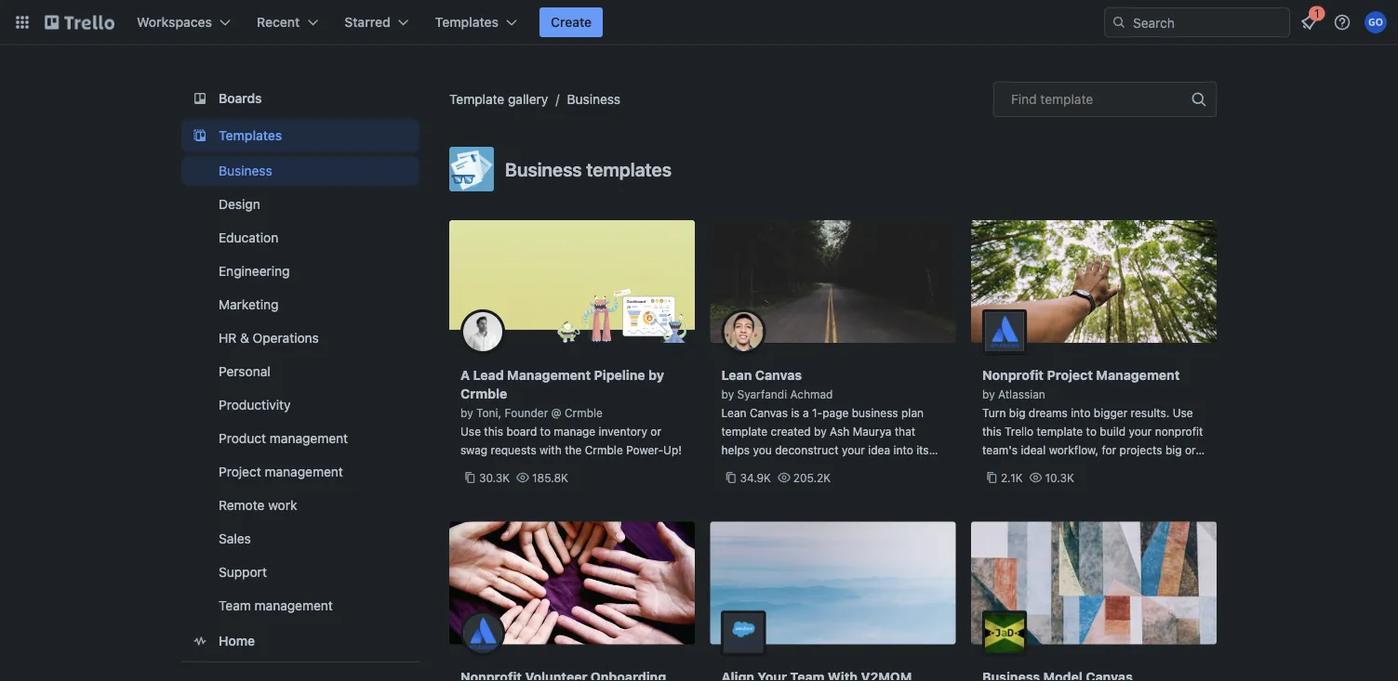 Task type: describe. For each thing, give the bounding box(es) containing it.
2.1k
[[1001, 472, 1023, 485]]

1 vertical spatial business link
[[181, 156, 420, 186]]

find
[[1011, 92, 1037, 107]]

requests
[[491, 444, 536, 457]]

by down 1-
[[814, 425, 827, 438]]

productivity link
[[181, 391, 420, 420]]

recent button
[[246, 7, 330, 37]]

nonprofit
[[1155, 425, 1203, 438]]

project inside nonprofit project management by atlassian turn big dreams into bigger results. use this trello template to build your nonprofit team's ideal workflow, for projects big or small.
[[1047, 368, 1093, 383]]

projects
[[1120, 444, 1162, 457]]

product management link
[[181, 424, 420, 454]]

trello
[[1005, 425, 1034, 438]]

workspaces
[[137, 14, 212, 30]]

1 vertical spatial crmble
[[565, 407, 603, 420]]

1 lean from the top
[[721, 368, 752, 383]]

support
[[219, 565, 267, 580]]

template inside field
[[1040, 92, 1093, 107]]

185.8k
[[532, 472, 568, 485]]

with
[[540, 444, 562, 457]]

hr
[[219, 331, 237, 346]]

template inside nonprofit project management by atlassian turn big dreams into bigger results. use this trello template to build your nonprofit team's ideal workflow, for projects big or small.
[[1037, 425, 1083, 438]]

productivity
[[219, 398, 291, 413]]

template
[[449, 92, 504, 107]]

template inside the lean canvas by syarfandi achmad lean canvas is a 1-page business plan template created by ash maurya that helps you deconstruct your idea into its key assumptions.
[[721, 425, 768, 438]]

bigger
[[1094, 407, 1128, 420]]

personal
[[219, 364, 270, 380]]

sales
[[219, 532, 251, 547]]

oshane bailey @ jamaican developers group image
[[982, 612, 1027, 656]]

starred
[[344, 14, 390, 30]]

helps
[[721, 444, 750, 457]]

back to home image
[[45, 7, 114, 37]]

0 vertical spatial crmble
[[460, 387, 507, 402]]

by left syarfandi
[[721, 388, 734, 401]]

find template
[[1011, 92, 1093, 107]]

by right pipeline
[[649, 368, 664, 383]]

home link
[[181, 625, 420, 659]]

for
[[1102, 444, 1117, 457]]

turn
[[982, 407, 1006, 420]]

business
[[852, 407, 898, 420]]

workspaces button
[[126, 7, 242, 37]]

build
[[1100, 425, 1126, 438]]

a lead management pipeline by crmble by toni, founder @ crmble use this board to manage inventory or swag requests with the crmble power-up!
[[460, 368, 682, 457]]

Search field
[[1127, 8, 1289, 36]]

workflow,
[[1049, 444, 1099, 457]]

design link
[[181, 190, 420, 220]]

board
[[506, 425, 537, 438]]

hr & operations link
[[181, 324, 420, 354]]

remote
[[219, 498, 265, 514]]

its
[[916, 444, 929, 457]]

205.2k
[[793, 472, 831, 485]]

salesforce essentials image
[[721, 612, 766, 656]]

personal link
[[181, 357, 420, 387]]

remote work link
[[181, 491, 420, 521]]

manage
[[554, 425, 596, 438]]

pipeline
[[594, 368, 645, 383]]

2 lean from the top
[[721, 407, 747, 420]]

support link
[[181, 558, 420, 588]]

design
[[219, 197, 260, 212]]

team's
[[982, 444, 1018, 457]]

education link
[[181, 223, 420, 253]]

swag
[[460, 444, 488, 457]]

small.
[[982, 462, 1013, 475]]

maurya
[[853, 425, 892, 438]]

home
[[219, 634, 255, 649]]

business templates
[[505, 158, 672, 180]]

this for crmble
[[484, 425, 503, 438]]

management for project management
[[265, 465, 343, 480]]

toni,
[[476, 407, 501, 420]]

engineering link
[[181, 257, 420, 287]]

this for turn
[[982, 425, 1002, 438]]

you
[[753, 444, 772, 457]]

syarfandi achmad image
[[721, 310, 766, 354]]

0 vertical spatial business link
[[567, 92, 621, 107]]

a
[[460, 368, 470, 383]]

templates link
[[181, 119, 420, 153]]

business right gallery
[[567, 92, 621, 107]]

engineering
[[219, 264, 290, 279]]

your inside nonprofit project management by atlassian turn big dreams into bigger results. use this trello template to build your nonprofit team's ideal workflow, for projects big or small.
[[1129, 425, 1152, 438]]

team management link
[[181, 592, 420, 621]]

team
[[219, 599, 251, 614]]

@
[[551, 407, 562, 420]]

primary element
[[0, 0, 1398, 45]]

dreams
[[1029, 407, 1068, 420]]

or inside a lead management pipeline by crmble by toni, founder @ crmble use this board to manage inventory or swag requests with the crmble power-up!
[[651, 425, 661, 438]]

0 vertical spatial canvas
[[755, 368, 802, 383]]

home image
[[189, 631, 211, 653]]

operations
[[253, 331, 319, 346]]

founder
[[505, 407, 548, 420]]

education
[[219, 230, 278, 246]]

search image
[[1112, 15, 1127, 30]]

2 vertical spatial crmble
[[585, 444, 623, 457]]

assumptions.
[[743, 462, 813, 475]]

1 vertical spatial canvas
[[750, 407, 788, 420]]

by inside nonprofit project management by atlassian turn big dreams into bigger results. use this trello template to build your nonprofit team's ideal workflow, for projects big or small.
[[982, 388, 995, 401]]



Task type: vqa. For each thing, say whether or not it's contained in the screenshot.
Helps
yes



Task type: locate. For each thing, give the bounding box(es) containing it.
management for project
[[1096, 368, 1180, 383]]

your
[[1129, 425, 1152, 438], [842, 444, 865, 457]]

use up swag at the left bottom of page
[[460, 425, 481, 438]]

boards
[[219, 91, 262, 106]]

0 horizontal spatial project
[[219, 465, 261, 480]]

1 horizontal spatial use
[[1173, 407, 1193, 420]]

created
[[771, 425, 811, 438]]

template right find
[[1040, 92, 1093, 107]]

&
[[240, 331, 249, 346]]

power-
[[626, 444, 663, 457]]

business link right gallery
[[567, 92, 621, 107]]

0 horizontal spatial your
[[842, 444, 865, 457]]

1 horizontal spatial to
[[1086, 425, 1097, 438]]

0 horizontal spatial this
[[484, 425, 503, 438]]

templates
[[586, 158, 672, 180]]

0 vertical spatial or
[[651, 425, 661, 438]]

lean up syarfandi
[[721, 368, 752, 383]]

1 vertical spatial or
[[1185, 444, 1196, 457]]

project up remote
[[219, 465, 261, 480]]

management for team management
[[255, 599, 333, 614]]

10.3k
[[1045, 472, 1074, 485]]

templates up 'template'
[[435, 14, 499, 30]]

gary orlando (garyorlando) image
[[1365, 11, 1387, 33]]

use for a lead management pipeline by crmble
[[460, 425, 481, 438]]

1 horizontal spatial templates
[[435, 14, 499, 30]]

1 horizontal spatial project
[[1047, 368, 1093, 383]]

sales link
[[181, 525, 420, 554]]

management down the product management link
[[265, 465, 343, 480]]

template gallery link
[[449, 92, 548, 107]]

1 management from the left
[[507, 368, 591, 383]]

0 vertical spatial your
[[1129, 425, 1152, 438]]

1 vertical spatial project
[[219, 465, 261, 480]]

project up dreams
[[1047, 368, 1093, 383]]

to inside nonprofit project management by atlassian turn big dreams into bigger results. use this trello template to build your nonprofit team's ideal workflow, for projects big or small.
[[1086, 425, 1097, 438]]

board image
[[189, 87, 211, 110]]

or up power-
[[651, 425, 661, 438]]

1 horizontal spatial business link
[[567, 92, 621, 107]]

recent
[[257, 14, 300, 30]]

1 to from the left
[[540, 425, 551, 438]]

1 horizontal spatial management
[[1096, 368, 1180, 383]]

management
[[507, 368, 591, 383], [1096, 368, 1180, 383]]

1 vertical spatial big
[[1166, 444, 1182, 457]]

to left build
[[1086, 425, 1097, 438]]

to inside a lead management pipeline by crmble by toni, founder @ crmble use this board to manage inventory or swag requests with the crmble power-up!
[[540, 425, 551, 438]]

2 management from the left
[[1096, 368, 1180, 383]]

templates button
[[424, 7, 528, 37]]

project inside project management link
[[219, 465, 261, 480]]

30.3k
[[479, 472, 510, 485]]

atlassian image
[[460, 612, 505, 656]]

1 horizontal spatial or
[[1185, 444, 1196, 457]]

project
[[1047, 368, 1093, 383], [219, 465, 261, 480]]

1 this from the left
[[484, 425, 503, 438]]

boards link
[[181, 82, 420, 115]]

this down toni,
[[484, 425, 503, 438]]

use inside nonprofit project management by atlassian turn big dreams into bigger results. use this trello template to build your nonprofit team's ideal workflow, for projects big or small.
[[1173, 407, 1193, 420]]

0 horizontal spatial business link
[[181, 156, 420, 186]]

hr & operations
[[219, 331, 319, 346]]

0 vertical spatial use
[[1173, 407, 1193, 420]]

lean canvas by syarfandi achmad lean canvas is a 1-page business plan template created by ash maurya that helps you deconstruct your idea into its key assumptions.
[[721, 368, 929, 475]]

canvas up syarfandi
[[755, 368, 802, 383]]

create
[[551, 14, 592, 30]]

management for lead
[[507, 368, 591, 383]]

0 horizontal spatial to
[[540, 425, 551, 438]]

1 horizontal spatial big
[[1166, 444, 1182, 457]]

project management link
[[181, 458, 420, 487]]

your down ash
[[842, 444, 865, 457]]

lean down syarfandi
[[721, 407, 747, 420]]

template up helps
[[721, 425, 768, 438]]

crmble up 'manage'
[[565, 407, 603, 420]]

2 this from the left
[[982, 425, 1002, 438]]

2 to from the left
[[1086, 425, 1097, 438]]

0 horizontal spatial into
[[893, 444, 913, 457]]

0 vertical spatial project
[[1047, 368, 1093, 383]]

business icon image
[[449, 147, 494, 192]]

this inside a lead management pipeline by crmble by toni, founder @ crmble use this board to manage inventory or swag requests with the crmble power-up!
[[484, 425, 503, 438]]

templates down boards
[[219, 128, 282, 143]]

marketing link
[[181, 290, 420, 320]]

starred button
[[333, 7, 420, 37]]

plan
[[901, 407, 924, 420]]

0 vertical spatial lean
[[721, 368, 752, 383]]

business
[[567, 92, 621, 107], [505, 158, 582, 180], [219, 163, 272, 179]]

to
[[540, 425, 551, 438], [1086, 425, 1097, 438]]

your inside the lean canvas by syarfandi achmad lean canvas is a 1-page business plan template created by ash maurya that helps you deconstruct your idea into its key assumptions.
[[842, 444, 865, 457]]

inventory
[[599, 425, 647, 438]]

management
[[270, 431, 348, 447], [265, 465, 343, 480], [255, 599, 333, 614]]

results.
[[1131, 407, 1170, 420]]

use up nonprofit
[[1173, 407, 1193, 420]]

into inside the lean canvas by syarfandi achmad lean canvas is a 1-page business plan template created by ash maurya that helps you deconstruct your idea into its key assumptions.
[[893, 444, 913, 457]]

business down gallery
[[505, 158, 582, 180]]

0 vertical spatial big
[[1009, 407, 1026, 420]]

big down nonprofit
[[1166, 444, 1182, 457]]

ash
[[830, 425, 850, 438]]

1 vertical spatial into
[[893, 444, 913, 457]]

by up turn
[[982, 388, 995, 401]]

1 vertical spatial management
[[265, 465, 343, 480]]

canvas
[[755, 368, 802, 383], [750, 407, 788, 420]]

1 notification image
[[1298, 11, 1320, 33]]

to up the with
[[540, 425, 551, 438]]

product management
[[219, 431, 348, 447]]

into down that
[[893, 444, 913, 457]]

by left toni,
[[460, 407, 473, 420]]

business up design
[[219, 163, 272, 179]]

business link
[[567, 92, 621, 107], [181, 156, 420, 186]]

idea
[[868, 444, 890, 457]]

achmad
[[790, 388, 833, 401]]

big up trello
[[1009, 407, 1026, 420]]

use for nonprofit project management
[[1173, 407, 1193, 420]]

2 vertical spatial management
[[255, 599, 333, 614]]

1-
[[812, 407, 823, 420]]

nonprofit
[[982, 368, 1044, 383]]

template down dreams
[[1037, 425, 1083, 438]]

project management
[[219, 465, 343, 480]]

management for product management
[[270, 431, 348, 447]]

0 horizontal spatial or
[[651, 425, 661, 438]]

1 vertical spatial lean
[[721, 407, 747, 420]]

or down nonprofit
[[1185, 444, 1196, 457]]

into left bigger
[[1071, 407, 1091, 420]]

1 vertical spatial your
[[842, 444, 865, 457]]

the
[[565, 444, 582, 457]]

is
[[791, 407, 800, 420]]

0 vertical spatial management
[[270, 431, 348, 447]]

atlassian image
[[982, 310, 1027, 354]]

1 horizontal spatial your
[[1129, 425, 1152, 438]]

up!
[[663, 444, 682, 457]]

ideal
[[1021, 444, 1046, 457]]

Find template field
[[994, 82, 1217, 117]]

use inside a lead management pipeline by crmble by toni, founder @ crmble use this board to manage inventory or swag requests with the crmble power-up!
[[460, 425, 481, 438]]

management up @
[[507, 368, 591, 383]]

open information menu image
[[1333, 13, 1352, 32]]

into inside nonprofit project management by atlassian turn big dreams into bigger results. use this trello template to build your nonprofit team's ideal workflow, for projects big or small.
[[1071, 407, 1091, 420]]

or inside nonprofit project management by atlassian turn big dreams into bigger results. use this trello template to build your nonprofit team's ideal workflow, for projects big or small.
[[1185, 444, 1196, 457]]

syarfandi
[[737, 388, 787, 401]]

0 horizontal spatial templates
[[219, 128, 282, 143]]

template gallery
[[449, 92, 548, 107]]

a
[[803, 407, 809, 420]]

business link up design link
[[181, 156, 420, 186]]

atlassian
[[998, 388, 1045, 401]]

0 horizontal spatial use
[[460, 425, 481, 438]]

management down support link
[[255, 599, 333, 614]]

1 horizontal spatial into
[[1071, 407, 1091, 420]]

work
[[268, 498, 297, 514]]

nonprofit project management by atlassian turn big dreams into bigger results. use this trello template to build your nonprofit team's ideal workflow, for projects big or small.
[[982, 368, 1203, 475]]

management inside a lead management pipeline by crmble by toni, founder @ crmble use this board to manage inventory or swag requests with the crmble power-up!
[[507, 368, 591, 383]]

this down turn
[[982, 425, 1002, 438]]

management up results.
[[1096, 368, 1180, 383]]

marketing
[[219, 297, 279, 313]]

remote work
[[219, 498, 297, 514]]

0 vertical spatial into
[[1071, 407, 1091, 420]]

1 horizontal spatial this
[[982, 425, 1002, 438]]

your up projects
[[1129, 425, 1152, 438]]

this inside nonprofit project management by atlassian turn big dreams into bigger results. use this trello template to build your nonprofit team's ideal workflow, for projects big or small.
[[982, 425, 1002, 438]]

that
[[895, 425, 916, 438]]

template board image
[[189, 125, 211, 147]]

lead
[[473, 368, 504, 383]]

management down productivity link
[[270, 431, 348, 447]]

canvas down syarfandi
[[750, 407, 788, 420]]

crmble down "inventory"
[[585, 444, 623, 457]]

0 vertical spatial templates
[[435, 14, 499, 30]]

0 horizontal spatial big
[[1009, 407, 1026, 420]]

management inside nonprofit project management by atlassian turn big dreams into bigger results. use this trello template to build your nonprofit team's ideal workflow, for projects big or small.
[[1096, 368, 1180, 383]]

create button
[[540, 7, 603, 37]]

gallery
[[508, 92, 548, 107]]

deconstruct
[[775, 444, 839, 457]]

toni, founder @ crmble image
[[460, 310, 505, 354]]

templates inside popup button
[[435, 14, 499, 30]]

0 horizontal spatial management
[[507, 368, 591, 383]]

use
[[1173, 407, 1193, 420], [460, 425, 481, 438]]

1 vertical spatial use
[[460, 425, 481, 438]]

1 vertical spatial templates
[[219, 128, 282, 143]]

crmble down lead
[[460, 387, 507, 402]]



